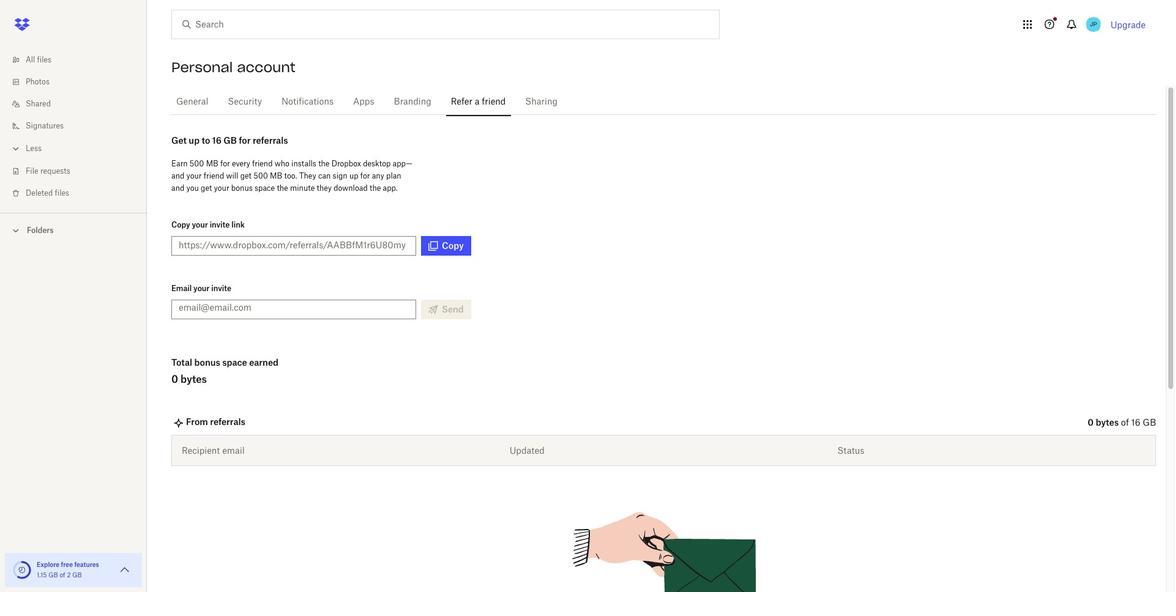 Task type: locate. For each thing, give the bounding box(es) containing it.
2 vertical spatial friend
[[204, 171, 224, 181]]

friend right a
[[482, 98, 506, 106]]

bonus down the will
[[231, 184, 253, 193]]

1 horizontal spatial mb
[[270, 171, 282, 181]]

and
[[171, 171, 184, 181], [171, 184, 184, 193]]

0 vertical spatial bytes
[[181, 373, 207, 386]]

friend
[[482, 98, 506, 106], [252, 159, 273, 168], [204, 171, 224, 181]]

they
[[317, 184, 332, 193]]

1 vertical spatial files
[[55, 190, 69, 197]]

1 horizontal spatial get
[[240, 171, 252, 181]]

get
[[240, 171, 252, 181], [201, 184, 212, 193]]

0 vertical spatial space
[[255, 184, 275, 193]]

space left earned
[[222, 357, 247, 368]]

0 vertical spatial and
[[171, 171, 184, 181]]

get down every
[[240, 171, 252, 181]]

0 vertical spatial for
[[239, 135, 251, 146]]

gb
[[224, 135, 237, 146], [1143, 419, 1156, 428], [48, 573, 58, 579], [72, 573, 82, 579]]

mb down to
[[206, 159, 218, 168]]

16 for of
[[1131, 419, 1141, 428]]

your right email
[[193, 284, 210, 293]]

photos
[[26, 78, 50, 86]]

your
[[186, 171, 202, 181], [214, 184, 229, 193], [192, 220, 208, 230], [193, 284, 210, 293]]

bonus inside earn 500 mb for every friend who installs the dropbox desktop app— and your friend will get 500 mb too. they can sign up for any plan and you get your bonus space the minute they download the app.
[[231, 184, 253, 193]]

0 horizontal spatial friend
[[204, 171, 224, 181]]

friend left who
[[252, 159, 273, 168]]

1 vertical spatial 16
[[1131, 419, 1141, 428]]

installs
[[291, 159, 316, 168]]

file
[[26, 168, 38, 175]]

the down any
[[370, 184, 381, 193]]

recipient email
[[182, 446, 245, 456]]

updated
[[510, 446, 545, 456]]

0 vertical spatial mb
[[206, 159, 218, 168]]

2 horizontal spatial friend
[[482, 98, 506, 106]]

email your invite
[[171, 284, 231, 293]]

1 horizontal spatial bonus
[[231, 184, 253, 193]]

1 horizontal spatial files
[[55, 190, 69, 197]]

0 horizontal spatial of
[[60, 573, 65, 579]]

1 vertical spatial of
[[60, 573, 65, 579]]

deleted files link
[[10, 182, 147, 204]]

list containing all files
[[0, 42, 147, 213]]

files
[[37, 56, 51, 64], [55, 190, 69, 197]]

less
[[26, 145, 42, 152]]

photos link
[[10, 71, 147, 93]]

0 vertical spatial referrals
[[253, 135, 288, 146]]

1 horizontal spatial copy
[[442, 241, 464, 251]]

to
[[202, 135, 210, 146]]

0
[[171, 373, 178, 386], [1088, 417, 1094, 428]]

free
[[61, 561, 73, 569]]

the
[[318, 159, 330, 168], [277, 184, 288, 193], [370, 184, 381, 193]]

1 vertical spatial up
[[349, 171, 358, 181]]

your up you
[[186, 171, 202, 181]]

bonus
[[231, 184, 253, 193], [194, 357, 220, 368]]

0 vertical spatial 500
[[190, 159, 204, 168]]

total bonus space earned 0 bytes
[[171, 357, 279, 386]]

from referrals
[[186, 417, 245, 427]]

0 vertical spatial of
[[1121, 419, 1129, 428]]

1 vertical spatial for
[[220, 159, 230, 168]]

up left to
[[189, 135, 200, 146]]

up
[[189, 135, 200, 146], [349, 171, 358, 181]]

Email your invite text field
[[179, 301, 409, 315]]

0 horizontal spatial 0
[[171, 373, 178, 386]]

referrals up who
[[253, 135, 288, 146]]

500 right earn
[[190, 159, 204, 168]]

1 vertical spatial invite
[[211, 284, 231, 293]]

0 horizontal spatial bonus
[[194, 357, 220, 368]]

files right the all
[[37, 56, 51, 64]]

1 horizontal spatial 16
[[1131, 419, 1141, 428]]

gb for features
[[48, 573, 58, 579]]

earn 500 mb for every friend who installs the dropbox desktop app— and your friend will get 500 mb too. they can sign up for any plan and you get your bonus space the minute they download the app.
[[171, 159, 412, 193]]

0 vertical spatial copy
[[171, 220, 190, 230]]

0 vertical spatial 16
[[212, 135, 222, 146]]

sharing
[[525, 98, 558, 106]]

apps
[[353, 98, 374, 106]]

the down too.
[[277, 184, 288, 193]]

for up the will
[[220, 159, 230, 168]]

up up download
[[349, 171, 358, 181]]

of inside 0 bytes of 16 gb
[[1121, 419, 1129, 428]]

copy inside copy button
[[442, 241, 464, 251]]

space
[[255, 184, 275, 193], [222, 357, 247, 368]]

copy
[[171, 220, 190, 230], [442, 241, 464, 251]]

0 vertical spatial invite
[[210, 220, 230, 230]]

1 horizontal spatial for
[[239, 135, 251, 146]]

gb inside 0 bytes of 16 gb
[[1143, 419, 1156, 428]]

500 right the will
[[254, 171, 268, 181]]

0 horizontal spatial files
[[37, 56, 51, 64]]

500
[[190, 159, 204, 168], [254, 171, 268, 181]]

gb for to
[[224, 135, 237, 146]]

invite left the link
[[210, 220, 230, 230]]

shared link
[[10, 93, 147, 115]]

the up can
[[318, 159, 330, 168]]

jp button
[[1084, 15, 1103, 34]]

explore free features 1.15 gb of 2 gb
[[37, 561, 99, 579]]

1 vertical spatial space
[[222, 357, 247, 368]]

and left you
[[171, 184, 184, 193]]

branding tab
[[389, 88, 436, 117]]

up inside earn 500 mb for every friend who installs the dropbox desktop app— and your friend will get 500 mb too. they can sign up for any plan and you get your bonus space the minute they download the app.
[[349, 171, 358, 181]]

space down who
[[255, 184, 275, 193]]

2 vertical spatial for
[[360, 171, 370, 181]]

0 vertical spatial bonus
[[231, 184, 253, 193]]

0 horizontal spatial referrals
[[210, 417, 245, 427]]

0 vertical spatial get
[[240, 171, 252, 181]]

signatures link
[[10, 115, 147, 137]]

for
[[239, 135, 251, 146], [220, 159, 230, 168], [360, 171, 370, 181]]

0 vertical spatial 0
[[171, 373, 178, 386]]

invite
[[210, 220, 230, 230], [211, 284, 231, 293]]

refer a friend
[[451, 98, 506, 106]]

friend inside tab
[[482, 98, 506, 106]]

1 vertical spatial copy
[[442, 241, 464, 251]]

16
[[212, 135, 222, 146], [1131, 419, 1141, 428]]

copy button
[[421, 236, 471, 256]]

1 horizontal spatial of
[[1121, 419, 1129, 428]]

dropbox
[[332, 159, 361, 168]]

of
[[1121, 419, 1129, 428], [60, 573, 65, 579]]

Search text field
[[195, 18, 694, 31]]

0 vertical spatial friend
[[482, 98, 506, 106]]

list
[[0, 42, 147, 213]]

files right the deleted
[[55, 190, 69, 197]]

None text field
[[179, 239, 406, 252]]

deleted
[[26, 190, 53, 197]]

get right you
[[201, 184, 212, 193]]

1 horizontal spatial space
[[255, 184, 275, 193]]

0 vertical spatial files
[[37, 56, 51, 64]]

for left any
[[360, 171, 370, 181]]

0 horizontal spatial up
[[189, 135, 200, 146]]

less image
[[10, 143, 22, 155]]

0 horizontal spatial 16
[[212, 135, 222, 146]]

bonus right "total"
[[194, 357, 220, 368]]

earn
[[171, 159, 188, 168]]

0 horizontal spatial bytes
[[181, 373, 207, 386]]

1 vertical spatial bonus
[[194, 357, 220, 368]]

1 vertical spatial 0
[[1088, 417, 1094, 428]]

minute
[[290, 184, 315, 193]]

sign
[[333, 171, 347, 181]]

0 horizontal spatial for
[[220, 159, 230, 168]]

bytes
[[181, 373, 207, 386], [1096, 417, 1119, 428]]

0 bytes of 16 gb
[[1088, 417, 1156, 428]]

download
[[334, 184, 368, 193]]

referrals
[[253, 135, 288, 146], [210, 417, 245, 427]]

invite for copy your invite link
[[210, 220, 230, 230]]

notifications
[[282, 98, 334, 106]]

0 horizontal spatial get
[[201, 184, 212, 193]]

tab list
[[171, 86, 1156, 117]]

1 horizontal spatial friend
[[252, 159, 273, 168]]

upgrade
[[1111, 19, 1146, 30]]

0 horizontal spatial space
[[222, 357, 247, 368]]

for up every
[[239, 135, 251, 146]]

your down the will
[[214, 184, 229, 193]]

mb
[[206, 159, 218, 168], [270, 171, 282, 181]]

1 vertical spatial referrals
[[210, 417, 245, 427]]

friend left the will
[[204, 171, 224, 181]]

of inside explore free features 1.15 gb of 2 gb
[[60, 573, 65, 579]]

tab list containing general
[[171, 86, 1156, 117]]

1 vertical spatial and
[[171, 184, 184, 193]]

mb down who
[[270, 171, 282, 181]]

can
[[318, 171, 331, 181]]

1 vertical spatial 500
[[254, 171, 268, 181]]

branding
[[394, 98, 431, 106]]

copy for copy your invite link
[[171, 220, 190, 230]]

referrals up email
[[210, 417, 245, 427]]

copy your invite link
[[171, 220, 245, 230]]

2 horizontal spatial for
[[360, 171, 370, 181]]

1 horizontal spatial referrals
[[253, 135, 288, 146]]

desktop
[[363, 159, 391, 168]]

personal account
[[171, 59, 295, 76]]

space inside total bonus space earned 0 bytes
[[222, 357, 247, 368]]

files for all files
[[37, 56, 51, 64]]

0 horizontal spatial copy
[[171, 220, 190, 230]]

invite right email
[[211, 284, 231, 293]]

and down earn
[[171, 171, 184, 181]]

all files link
[[10, 49, 147, 71]]

features
[[74, 561, 99, 569]]

recipient
[[182, 446, 220, 456]]

16 inside 0 bytes of 16 gb
[[1131, 419, 1141, 428]]

quota usage element
[[12, 561, 32, 580]]

1 horizontal spatial 500
[[254, 171, 268, 181]]

gb for of
[[1143, 419, 1156, 428]]

1 horizontal spatial up
[[349, 171, 358, 181]]

a
[[475, 98, 480, 106]]

1 horizontal spatial bytes
[[1096, 417, 1119, 428]]

1 vertical spatial mb
[[270, 171, 282, 181]]



Task type: vqa. For each thing, say whether or not it's contained in the screenshot.
WHO
yes



Task type: describe. For each thing, give the bounding box(es) containing it.
files for deleted files
[[55, 190, 69, 197]]

shared
[[26, 100, 51, 108]]

all
[[26, 56, 35, 64]]

file requests
[[26, 168, 70, 175]]

invite for email your invite
[[211, 284, 231, 293]]

2
[[67, 573, 71, 579]]

app—
[[393, 159, 412, 168]]

1 and from the top
[[171, 171, 184, 181]]

dropbox image
[[10, 12, 34, 37]]

16 for to
[[212, 135, 222, 146]]

2 and from the top
[[171, 184, 184, 193]]

1 vertical spatial get
[[201, 184, 212, 193]]

space inside earn 500 mb for every friend who installs the dropbox desktop app— and your friend will get 500 mb too. they can sign up for any plan and you get your bonus space the minute they download the app.
[[255, 184, 275, 193]]

folders button
[[0, 221, 147, 239]]

who
[[275, 159, 289, 168]]

status
[[837, 446, 864, 456]]

0 horizontal spatial 500
[[190, 159, 204, 168]]

general tab
[[171, 88, 213, 117]]

account
[[237, 59, 295, 76]]

1 vertical spatial bytes
[[1096, 417, 1119, 428]]

0 inside total bonus space earned 0 bytes
[[171, 373, 178, 386]]

your down you
[[192, 220, 208, 230]]

sharing tab
[[520, 88, 562, 117]]

signatures
[[26, 122, 64, 130]]

total
[[171, 357, 192, 368]]

email
[[171, 284, 192, 293]]

notifications tab
[[277, 88, 338, 117]]

email
[[222, 446, 245, 456]]

1 horizontal spatial 0
[[1088, 417, 1094, 428]]

general
[[176, 98, 208, 106]]

you
[[186, 184, 199, 193]]

every
[[232, 159, 250, 168]]

will
[[226, 171, 238, 181]]

earned
[[249, 357, 279, 368]]

all files
[[26, 56, 51, 64]]

0 vertical spatial up
[[189, 135, 200, 146]]

they
[[299, 171, 316, 181]]

too.
[[284, 171, 297, 181]]

file requests link
[[10, 160, 147, 182]]

bytes inside total bonus space earned 0 bytes
[[181, 373, 207, 386]]

explore
[[37, 561, 59, 569]]

refer a friend tab
[[446, 88, 511, 117]]

link
[[231, 220, 245, 230]]

jp
[[1090, 20, 1097, 28]]

security tab
[[223, 88, 267, 117]]

1 vertical spatial friend
[[252, 159, 273, 168]]

folders
[[27, 226, 54, 235]]

refer
[[451, 98, 473, 106]]

personal
[[171, 59, 233, 76]]

get up to 16 gb for referrals
[[171, 135, 288, 146]]

apps tab
[[348, 88, 379, 117]]

from
[[186, 417, 208, 427]]

security
[[228, 98, 262, 106]]

bonus inside total bonus space earned 0 bytes
[[194, 357, 220, 368]]

deleted files
[[26, 190, 69, 197]]

0 horizontal spatial the
[[277, 184, 288, 193]]

requests
[[40, 168, 70, 175]]

1 horizontal spatial the
[[318, 159, 330, 168]]

2 horizontal spatial the
[[370, 184, 381, 193]]

app.
[[383, 184, 398, 193]]

0 horizontal spatial mb
[[206, 159, 218, 168]]

copy for copy
[[442, 241, 464, 251]]

any
[[372, 171, 384, 181]]

upgrade link
[[1111, 19, 1146, 30]]

plan
[[386, 171, 401, 181]]

1.15
[[37, 573, 47, 579]]

get
[[171, 135, 187, 146]]



